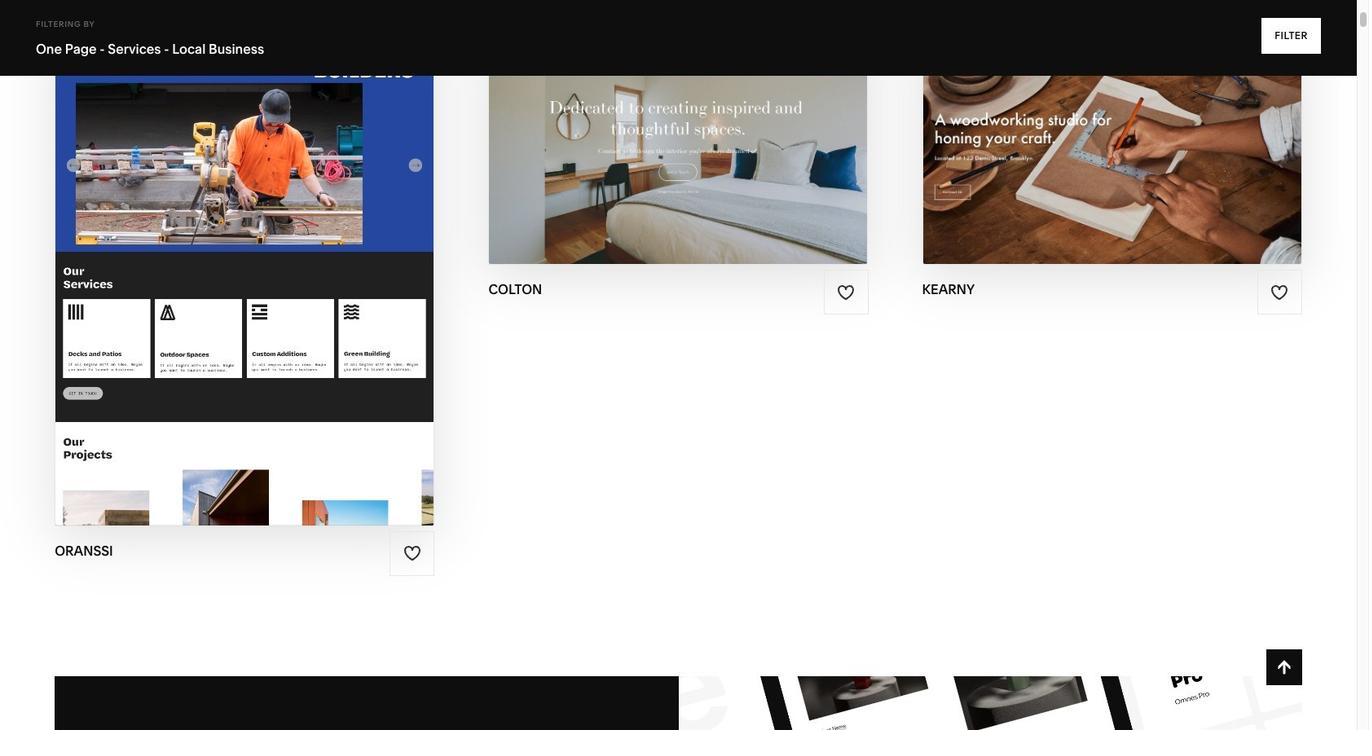 Task type: describe. For each thing, give the bounding box(es) containing it.
oranssi image
[[56, 21, 434, 526]]

add colton to your favorites list image
[[837, 283, 855, 301]]

preview of building your own template image
[[679, 677, 1302, 730]]



Task type: locate. For each thing, give the bounding box(es) containing it.
colton image
[[489, 21, 868, 264]]

back to top image
[[1276, 659, 1293, 677]]

kearny image
[[923, 21, 1302, 264]]

add oranssi to your favorites list image
[[403, 545, 421, 563]]



Task type: vqa. For each thing, say whether or not it's contained in the screenshot.
Jewelry
no



